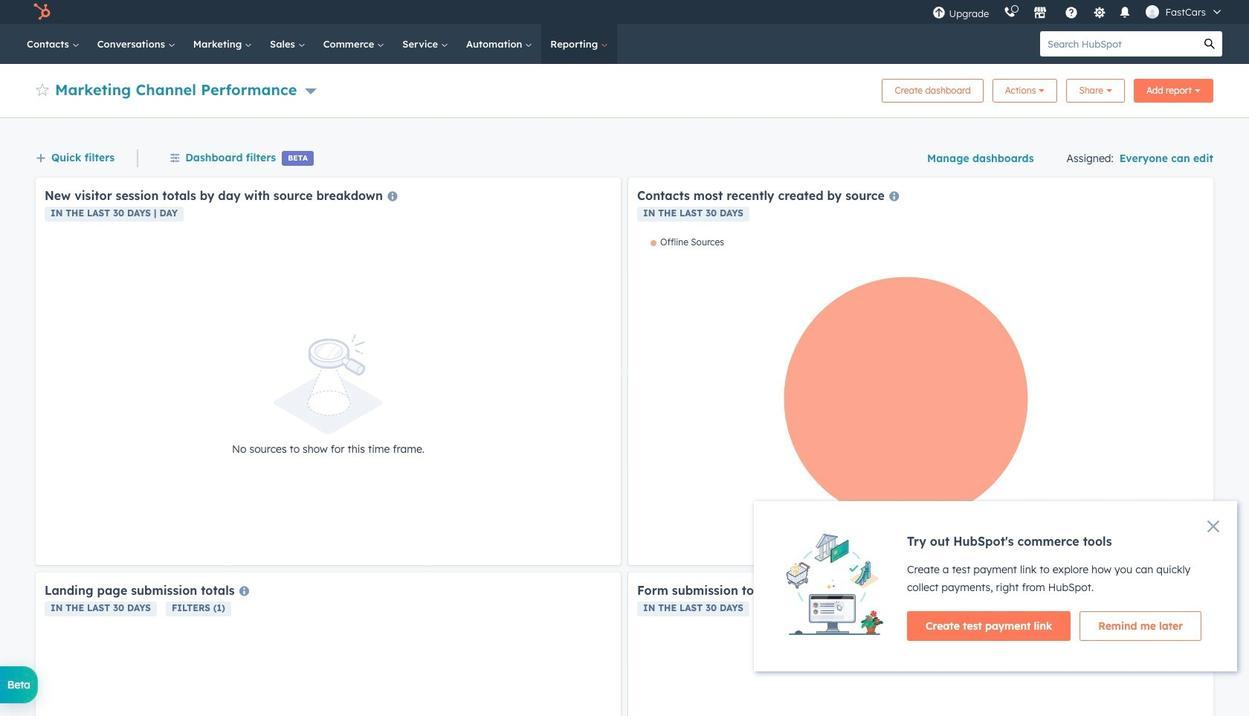Task type: describe. For each thing, give the bounding box(es) containing it.
new visitor session totals by day with source breakdown element
[[36, 178, 621, 565]]

toggle series visibility region
[[651, 236, 724, 248]]

interactive chart image
[[637, 236, 1205, 556]]

landing page submission totals element
[[36, 573, 621, 716]]

christina overa image
[[1146, 5, 1160, 19]]



Task type: locate. For each thing, give the bounding box(es) containing it.
form submission totals element
[[628, 573, 1214, 716]]

marketplaces image
[[1034, 7, 1047, 20]]

menu
[[925, 0, 1231, 24]]

contacts most recently created by source element
[[628, 178, 1214, 565]]

close image
[[1208, 521, 1220, 532]]

Search HubSpot search field
[[1040, 31, 1197, 57]]

banner
[[36, 74, 1214, 103]]



Task type: vqa. For each thing, say whether or not it's contained in the screenshot.
New visitor session totals by day with source breakdown element on the left
yes



